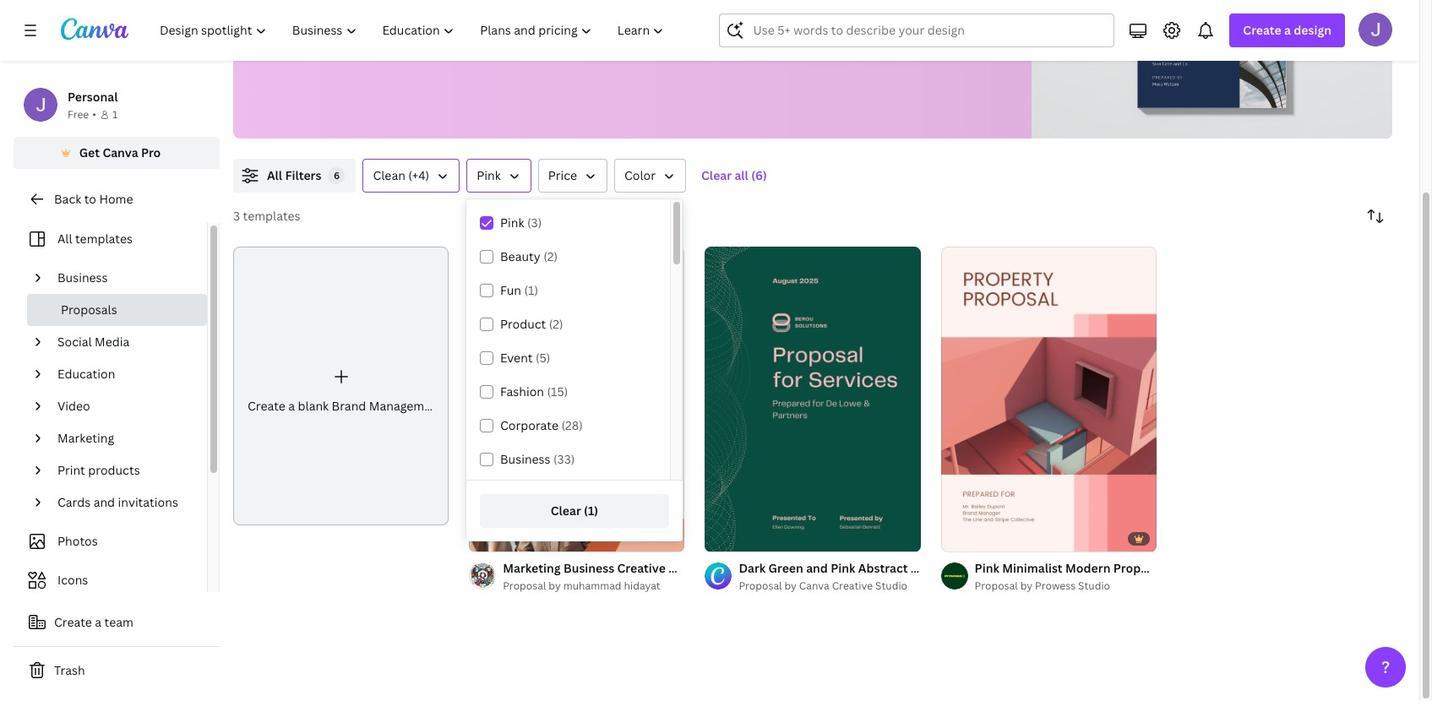 Task type: locate. For each thing, give the bounding box(es) containing it.
your up template
[[325, 8, 355, 26]]

2 brand management proposal templates image from the left
[[1138, 0, 1287, 108]]

creative
[[617, 560, 666, 576], [832, 579, 873, 593]]

up
[[449, 8, 466, 26]]

create left the blank
[[248, 398, 286, 414]]

proposal down general
[[975, 579, 1018, 593]]

creative down the abstract
[[832, 579, 873, 593]]

all down back
[[57, 231, 72, 247]]

and inside marketing business creative pink and orange proposal proposal by muhammad hidayat
[[696, 560, 718, 576]]

marketing inside marketing business creative pink and orange proposal proposal by muhammad hidayat
[[503, 560, 561, 576]]

0 horizontal spatial (1)
[[524, 282, 538, 298]]

product
[[500, 316, 546, 332]]

and up proposal by canva creative studio link
[[806, 560, 828, 576]]

back to home
[[54, 191, 133, 207]]

(2) right the product
[[549, 316, 563, 332]]

video link
[[51, 390, 197, 423]]

of down proposal.
[[782, 30, 795, 48]]

studio down dark green and pink abstract tech general proposal link
[[876, 579, 908, 593]]

a for create a blank brand management proposal
[[288, 398, 295, 414]]

and
[[548, 30, 572, 48], [93, 494, 115, 510], [696, 560, 718, 576], [806, 560, 828, 576]]

1 vertical spatial (2)
[[549, 316, 563, 332]]

2 horizontal spatial create
[[1244, 22, 1282, 38]]

pink inside "dark green and pink abstract tech general proposal proposal by canva creative studio"
[[831, 560, 856, 576]]

0 vertical spatial creative
[[617, 560, 666, 576]]

None search field
[[720, 14, 1115, 47]]

0 vertical spatial marketing
[[57, 430, 114, 446]]

(1) inside button
[[584, 503, 599, 519]]

1 right "•"
[[112, 107, 118, 122]]

0 vertical spatial (2)
[[544, 248, 558, 265]]

create
[[1244, 22, 1282, 38], [248, 398, 286, 414], [54, 614, 92, 630]]

a left design
[[1285, 22, 1291, 38]]

and down promotions
[[548, 30, 572, 48]]

of left 10
[[724, 532, 734, 544]]

convince your client to level up their promotions by presenting a beautiful proposal. find a brand management proposal template that matches your vision and objectives from canva's gallery of stunning designs.
[[260, 8, 983, 48]]

creative up hidayat
[[617, 560, 666, 576]]

(15)
[[547, 384, 568, 400]]

all for all filters
[[267, 167, 282, 183]]

a for create a design
[[1285, 22, 1291, 38]]

2 horizontal spatial business
[[564, 560, 615, 576]]

0 horizontal spatial marketing
[[57, 430, 114, 446]]

pink up pink (3)
[[477, 167, 501, 183]]

general
[[941, 560, 986, 576]]

canva left pro in the top of the page
[[103, 145, 138, 161]]

business down corporate
[[500, 451, 551, 467]]

1 horizontal spatial all
[[267, 167, 282, 183]]

1 horizontal spatial canva
[[799, 579, 830, 593]]

1 horizontal spatial of
[[782, 30, 795, 48]]

products
[[88, 462, 140, 478]]

proposal down dark at the right
[[739, 579, 782, 593]]

1 of 6
[[953, 532, 978, 544]]

to
[[398, 8, 412, 26], [84, 191, 96, 207]]

(1) for clear (1)
[[584, 503, 599, 519]]

team
[[104, 614, 133, 630]]

create for create a team
[[54, 614, 92, 630]]

0 vertical spatial create
[[1244, 22, 1282, 38]]

beautiful
[[687, 8, 745, 26]]

and left orange
[[696, 560, 718, 576]]

all left filters
[[267, 167, 282, 183]]

all templates link
[[24, 223, 197, 255]]

business link
[[51, 262, 197, 294]]

1 vertical spatial (1)
[[584, 503, 599, 519]]

event (5)
[[500, 350, 550, 366]]

1 left 10
[[717, 532, 722, 544]]

business up the 'proposals'
[[57, 270, 108, 286]]

pink inside pink minimalist modern property proposal proposal by prowess studio
[[975, 560, 1000, 576]]

2 vertical spatial business
[[564, 560, 615, 576]]

a inside button
[[95, 614, 102, 630]]

abstract
[[859, 560, 908, 576]]

and right cards
[[93, 494, 115, 510]]

1 for pink
[[953, 532, 958, 544]]

(6)
[[752, 167, 767, 183]]

(1) up muhammad
[[584, 503, 599, 519]]

1 vertical spatial your
[[473, 30, 503, 48]]

create inside button
[[54, 614, 92, 630]]

create a team
[[54, 614, 133, 630]]

templates inside all templates link
[[75, 231, 133, 247]]

to right back
[[84, 191, 96, 207]]

creative inside marketing business creative pink and orange proposal proposal by muhammad hidayat
[[617, 560, 666, 576]]

1 vertical spatial business
[[500, 451, 551, 467]]

1 horizontal spatial templates
[[243, 208, 301, 224]]

6
[[334, 169, 340, 182], [972, 532, 978, 544]]

0 horizontal spatial create
[[54, 614, 92, 630]]

6 filter options selected element
[[328, 167, 345, 184]]

clear inside clear (1) button
[[551, 503, 581, 519]]

pink inside button
[[477, 167, 501, 183]]

0 horizontal spatial studio
[[876, 579, 908, 593]]

of for pink
[[960, 532, 970, 544]]

0 horizontal spatial templates
[[75, 231, 133, 247]]

1 vertical spatial clear
[[551, 503, 581, 519]]

dark green and pink abstract tech general proposal image
[[705, 247, 921, 552]]

proposal by canva creative studio link
[[739, 578, 921, 595]]

1 vertical spatial canva
[[799, 579, 830, 593]]

canva
[[103, 145, 138, 161], [799, 579, 830, 593]]

0 horizontal spatial your
[[325, 8, 355, 26]]

6 right filters
[[334, 169, 340, 182]]

by
[[583, 8, 599, 26], [549, 579, 561, 593], [785, 579, 797, 593], [1021, 579, 1033, 593]]

templates right 3 at the top
[[243, 208, 301, 224]]

marketing up proposal by muhammad hidayat link
[[503, 560, 561, 576]]

proposal left muhammad
[[503, 579, 546, 593]]

0 horizontal spatial all
[[57, 231, 72, 247]]

a left team
[[95, 614, 102, 630]]

2 studio from the left
[[1078, 579, 1111, 593]]

of up general
[[960, 532, 970, 544]]

clear left all
[[702, 167, 732, 183]]

1 vertical spatial creative
[[832, 579, 873, 593]]

1 horizontal spatial to
[[398, 8, 412, 26]]

by up objectives
[[583, 8, 599, 26]]

1 up general
[[953, 532, 958, 544]]

0 vertical spatial canva
[[103, 145, 138, 161]]

and inside convince your client to level up their promotions by presenting a beautiful proposal. find a brand management proposal template that matches your vision and objectives from canva's gallery of stunning designs.
[[548, 30, 572, 48]]

6 up general
[[972, 532, 978, 544]]

create a design button
[[1230, 14, 1345, 47]]

color
[[625, 167, 656, 183]]

by left muhammad
[[549, 579, 561, 593]]

(2)
[[544, 248, 558, 265], [549, 316, 563, 332]]

studio down pink minimalist modern property proposal link
[[1078, 579, 1111, 593]]

to up "that"
[[398, 8, 412, 26]]

convince
[[260, 8, 321, 26]]

Sort by button
[[1359, 199, 1393, 233]]

pink button
[[467, 159, 531, 193]]

1 vertical spatial all
[[57, 231, 72, 247]]

1 horizontal spatial marketing
[[503, 560, 561, 576]]

proposals
[[61, 302, 117, 318]]

1 horizontal spatial creative
[[832, 579, 873, 593]]

create a team button
[[14, 606, 220, 640]]

get
[[79, 145, 100, 161]]

(2) for beauty (2)
[[544, 248, 558, 265]]

0 vertical spatial clear
[[702, 167, 732, 183]]

studio
[[876, 579, 908, 593], [1078, 579, 1111, 593]]

designs.
[[859, 30, 911, 48]]

that
[[384, 30, 411, 48]]

0 vertical spatial business
[[57, 270, 108, 286]]

business inside marketing business creative pink and orange proposal proposal by muhammad hidayat
[[564, 560, 615, 576]]

pink minimalist modern property proposal link
[[975, 560, 1218, 578]]

templates
[[243, 208, 301, 224], [75, 231, 133, 247]]

trash link
[[14, 654, 220, 688]]

proposal left fashion
[[446, 398, 497, 414]]

free •
[[68, 107, 96, 122]]

management
[[898, 8, 983, 26]]

1 vertical spatial templates
[[75, 231, 133, 247]]

find
[[814, 8, 842, 26]]

templates down back to home
[[75, 231, 133, 247]]

business up muhammad
[[564, 560, 615, 576]]

1 horizontal spatial studio
[[1078, 579, 1111, 593]]

(2) right beauty
[[544, 248, 558, 265]]

marketing link
[[51, 423, 197, 455]]

0 horizontal spatial canva
[[103, 145, 138, 161]]

1 vertical spatial create
[[248, 398, 286, 414]]

2 horizontal spatial of
[[960, 532, 970, 544]]

0 vertical spatial to
[[398, 8, 412, 26]]

2 vertical spatial create
[[54, 614, 92, 630]]

a
[[676, 8, 683, 26], [845, 8, 853, 26], [1285, 22, 1291, 38], [288, 398, 295, 414], [95, 614, 102, 630]]

0 horizontal spatial creative
[[617, 560, 666, 576]]

pink left (3)
[[500, 215, 524, 231]]

clear down (33) at bottom
[[551, 503, 581, 519]]

of
[[782, 30, 795, 48], [724, 532, 734, 544], [960, 532, 970, 544]]

(1) right fun
[[524, 282, 538, 298]]

clean (+4)
[[373, 167, 429, 183]]

create left design
[[1244, 22, 1282, 38]]

0 vertical spatial (1)
[[524, 282, 538, 298]]

1 horizontal spatial clear
[[702, 167, 732, 183]]

proposal right property
[[1168, 560, 1218, 576]]

marketing
[[57, 430, 114, 446], [503, 560, 561, 576]]

pink for pink minimalist modern property proposal proposal by prowess studio
[[975, 560, 1000, 576]]

0 vertical spatial 6
[[334, 169, 340, 182]]

brand management proposal templates image
[[1032, 0, 1393, 139], [1138, 0, 1287, 108]]

1 vertical spatial marketing
[[503, 560, 561, 576]]

canva inside button
[[103, 145, 138, 161]]

by down minimalist
[[1021, 579, 1033, 593]]

a inside dropdown button
[[1285, 22, 1291, 38]]

by inside convince your client to level up their promotions by presenting a beautiful proposal. find a brand management proposal template that matches your vision and objectives from canva's gallery of stunning designs.
[[583, 8, 599, 26]]

0 vertical spatial templates
[[243, 208, 301, 224]]

by down green
[[785, 579, 797, 593]]

all for all templates
[[57, 231, 72, 247]]

pink (3)
[[500, 215, 542, 231]]

your down their
[[473, 30, 503, 48]]

pink up proposal by canva creative studio link
[[831, 560, 856, 576]]

1 vertical spatial to
[[84, 191, 96, 207]]

brand
[[856, 8, 895, 26]]

print products
[[57, 462, 140, 478]]

1 horizontal spatial business
[[500, 451, 551, 467]]

invitations
[[118, 494, 178, 510]]

pink left orange
[[669, 560, 693, 576]]

3 templates
[[233, 208, 301, 224]]

filters
[[285, 167, 322, 183]]

canva down green
[[799, 579, 830, 593]]

1 studio from the left
[[876, 579, 908, 593]]

clear inside clear all (6) button
[[702, 167, 732, 183]]

create inside dropdown button
[[1244, 22, 1282, 38]]

all
[[267, 167, 282, 183], [57, 231, 72, 247]]

marketing down video
[[57, 430, 114, 446]]

photos link
[[24, 526, 197, 558]]

minimalist
[[1003, 560, 1063, 576]]

0 horizontal spatial business
[[57, 270, 108, 286]]

pink down the 1 of 6
[[975, 560, 1000, 576]]

2 horizontal spatial 1
[[953, 532, 958, 544]]

(1) for fun (1)
[[524, 282, 538, 298]]

social media
[[57, 334, 130, 350]]

0 horizontal spatial clear
[[551, 503, 581, 519]]

1 horizontal spatial (1)
[[584, 503, 599, 519]]

marketing business creative pink and orange proposal image
[[469, 247, 685, 552]]

home
[[99, 191, 133, 207]]

a left the blank
[[288, 398, 295, 414]]

print products link
[[51, 455, 197, 487]]

1
[[112, 107, 118, 122], [717, 532, 722, 544], [953, 532, 958, 544]]

management
[[369, 398, 443, 414]]

1 horizontal spatial create
[[248, 398, 286, 414]]

1 horizontal spatial 6
[[972, 532, 978, 544]]

proposal up the prowess
[[989, 560, 1040, 576]]

0 vertical spatial all
[[267, 167, 282, 183]]

create down icons
[[54, 614, 92, 630]]

Search search field
[[753, 14, 1104, 46]]

green
[[769, 560, 804, 576]]

0 horizontal spatial of
[[724, 532, 734, 544]]

1 horizontal spatial 1
[[717, 532, 722, 544]]

blank
[[298, 398, 329, 414]]

1 vertical spatial 6
[[972, 532, 978, 544]]



Task type: describe. For each thing, give the bounding box(es) containing it.
beauty (2)
[[500, 248, 558, 265]]

fashion
[[500, 384, 544, 400]]

0 vertical spatial your
[[325, 8, 355, 26]]

top level navigation element
[[149, 14, 679, 47]]

promotions
[[504, 8, 580, 26]]

fashion (15)
[[500, 384, 568, 400]]

and inside "link"
[[93, 494, 115, 510]]

jacob simon image
[[1359, 13, 1393, 46]]

create for create a blank brand management proposal
[[248, 398, 286, 414]]

prowess
[[1035, 579, 1076, 593]]

clear for clear (1)
[[551, 503, 581, 519]]

social
[[57, 334, 92, 350]]

of for dark
[[724, 532, 734, 544]]

photos
[[57, 533, 98, 549]]

cards
[[57, 494, 91, 510]]

back to home link
[[14, 183, 220, 216]]

proposal
[[260, 30, 318, 48]]

0 horizontal spatial to
[[84, 191, 96, 207]]

a for create a team
[[95, 614, 102, 630]]

creative inside "dark green and pink abstract tech general proposal proposal by canva creative studio"
[[832, 579, 873, 593]]

template
[[321, 30, 380, 48]]

create a blank brand management proposal link
[[233, 247, 497, 526]]

marketing for marketing
[[57, 430, 114, 446]]

level
[[415, 8, 446, 26]]

1 horizontal spatial your
[[473, 30, 503, 48]]

by inside marketing business creative pink and orange proposal proposal by muhammad hidayat
[[549, 579, 561, 593]]

back
[[54, 191, 81, 207]]

get canva pro
[[79, 145, 161, 161]]

print
[[57, 462, 85, 478]]

all templates
[[57, 231, 133, 247]]

proposal up proposal by canva creative studio link
[[765, 560, 816, 576]]

design
[[1294, 22, 1332, 38]]

education link
[[51, 358, 197, 390]]

property
[[1114, 560, 1165, 576]]

proposal by prowess studio link
[[975, 578, 1157, 595]]

canva inside "dark green and pink abstract tech general proposal proposal by canva creative studio"
[[799, 579, 830, 593]]

media
[[95, 334, 130, 350]]

1 of 10
[[717, 532, 747, 544]]

tech
[[911, 560, 938, 576]]

a up from
[[676, 8, 683, 26]]

0 horizontal spatial 6
[[334, 169, 340, 182]]

clear (1) button
[[480, 494, 669, 528]]

clear (1)
[[551, 503, 599, 519]]

templates for 3 templates
[[243, 208, 301, 224]]

free
[[68, 107, 89, 122]]

create for create a design
[[1244, 22, 1282, 38]]

clear for clear all (6)
[[702, 167, 732, 183]]

pink for pink (3)
[[500, 215, 524, 231]]

pink inside marketing business creative pink and orange proposal proposal by muhammad hidayat
[[669, 560, 693, 576]]

business for business
[[57, 270, 108, 286]]

modern
[[1066, 560, 1111, 576]]

by inside pink minimalist modern property proposal proposal by prowess studio
[[1021, 579, 1033, 593]]

(3)
[[527, 215, 542, 231]]

gallery
[[734, 30, 778, 48]]

trash
[[54, 663, 85, 679]]

proposal.
[[749, 8, 810, 26]]

of inside convince your client to level up their promotions by presenting a beautiful proposal. find a brand management proposal template that matches your vision and objectives from canva's gallery of stunning designs.
[[782, 30, 795, 48]]

pink minimalist modern property proposal proposal by prowess studio
[[975, 560, 1218, 593]]

templates for all templates
[[75, 231, 133, 247]]

0 horizontal spatial 1
[[112, 107, 118, 122]]

fun (1)
[[500, 282, 538, 298]]

vision
[[506, 30, 544, 48]]

clean
[[373, 167, 406, 183]]

event
[[500, 350, 533, 366]]

(+4)
[[408, 167, 429, 183]]

product (2)
[[500, 316, 563, 332]]

icons link
[[24, 565, 197, 597]]

brand
[[332, 398, 366, 414]]

pink for pink
[[477, 167, 501, 183]]

education
[[57, 366, 115, 382]]

create a design
[[1244, 22, 1332, 38]]

10
[[736, 532, 747, 544]]

1 brand management proposal templates image from the left
[[1032, 0, 1393, 139]]

marketing business creative pink and orange proposal link
[[503, 560, 816, 578]]

clear all (6)
[[702, 167, 767, 183]]

studio inside "dark green and pink abstract tech general proposal proposal by canva creative studio"
[[876, 579, 908, 593]]

3
[[233, 208, 240, 224]]

proposal by muhammad hidayat link
[[503, 578, 685, 595]]

their
[[470, 8, 501, 26]]

marketing business creative pink and orange proposal proposal by muhammad hidayat
[[503, 560, 816, 593]]

•
[[92, 107, 96, 122]]

objectives
[[576, 30, 643, 48]]

pink minimalist modern property proposal image
[[941, 247, 1157, 552]]

marketing for marketing business creative pink and orange proposal proposal by muhammad hidayat
[[503, 560, 561, 576]]

(2) for product (2)
[[549, 316, 563, 332]]

beauty
[[500, 248, 541, 265]]

a right find
[[845, 8, 853, 26]]

video
[[57, 398, 90, 414]]

personal
[[68, 89, 118, 105]]

by inside "dark green and pink abstract tech general proposal proposal by canva creative studio"
[[785, 579, 797, 593]]

to inside convince your client to level up their promotions by presenting a beautiful proposal. find a brand management proposal template that matches your vision and objectives from canva's gallery of stunning designs.
[[398, 8, 412, 26]]

matches
[[414, 30, 470, 48]]

get canva pro button
[[14, 137, 220, 169]]

from
[[646, 30, 678, 48]]

studio inside pink minimalist modern property proposal proposal by prowess studio
[[1078, 579, 1111, 593]]

dark
[[739, 560, 766, 576]]

1 for dark
[[717, 532, 722, 544]]

stunning
[[798, 30, 855, 48]]

color button
[[614, 159, 686, 193]]

fun
[[500, 282, 521, 298]]

and inside "dark green and pink abstract tech general proposal proposal by canva creative studio"
[[806, 560, 828, 576]]

icons
[[57, 572, 88, 588]]

create a blank brand management proposal element
[[233, 247, 497, 526]]

pro
[[141, 145, 161, 161]]

hidayat
[[624, 579, 661, 593]]

price button
[[538, 159, 608, 193]]

cards and invitations link
[[51, 487, 197, 519]]

corporate (28)
[[500, 418, 583, 434]]

orange
[[721, 560, 762, 576]]

business for business (33)
[[500, 451, 551, 467]]

1 of 10 link
[[705, 247, 921, 552]]

dark green and pink abstract tech general proposal proposal by canva creative studio
[[739, 560, 1040, 593]]

business (33)
[[500, 451, 575, 467]]



Task type: vqa. For each thing, say whether or not it's contained in the screenshot.


